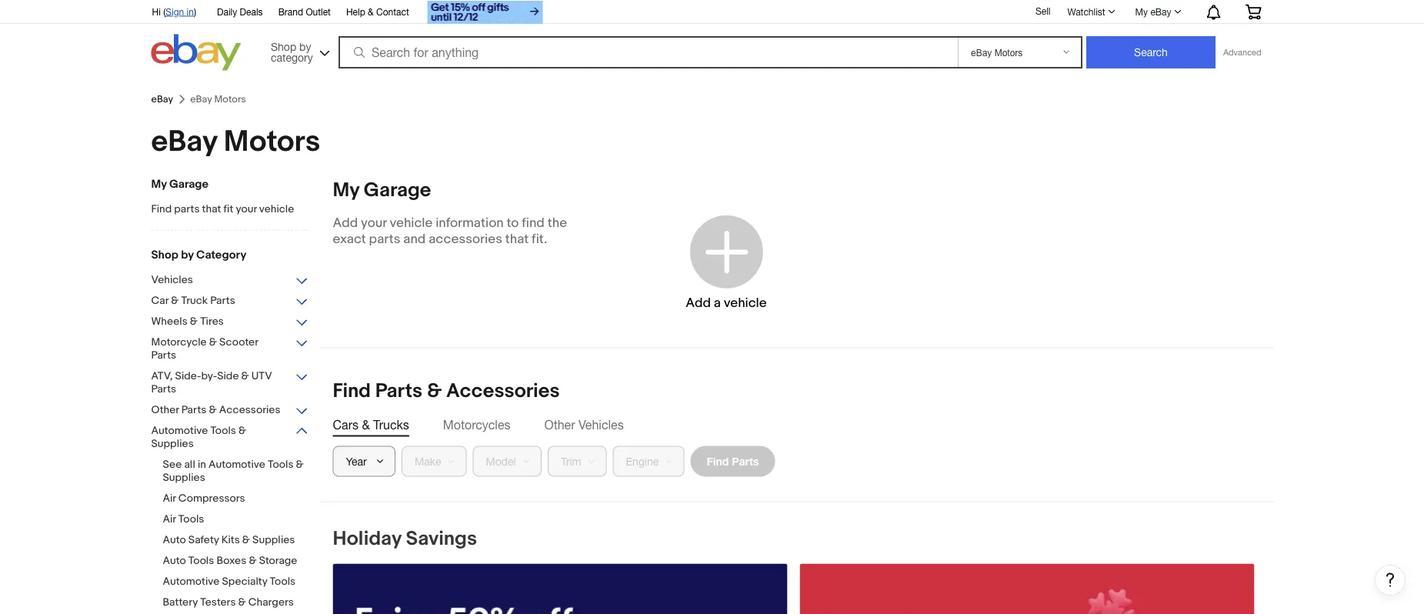 Task type: describe. For each thing, give the bounding box(es) containing it.
add a vehicle
[[686, 295, 767, 311]]

2 vertical spatial supplies
[[253, 534, 295, 547]]

kits
[[221, 534, 240, 547]]

tools inside automotive tools & supplies
[[210, 424, 236, 437]]

0 horizontal spatial parts
[[174, 203, 200, 216]]

0 horizontal spatial your
[[236, 203, 257, 216]]

add a vehicle button
[[631, 194, 822, 332]]

by-
[[201, 370, 217, 383]]

to
[[507, 215, 519, 231]]

vehicle for add a vehicle
[[724, 295, 767, 311]]

all
[[184, 458, 195, 471]]

ebay for ebay
[[151, 93, 173, 105]]

trucks
[[373, 417, 409, 432]]

exact
[[333, 231, 366, 247]]

outlet
[[306, 6, 331, 17]]

0 horizontal spatial my garage
[[151, 177, 209, 191]]

automotive tools & supplies button
[[151, 424, 309, 452]]

in inside 'account' navigation
[[187, 6, 194, 17]]

deals
[[240, 6, 263, 17]]

tools up safety
[[178, 513, 204, 526]]

other inside tab list
[[544, 417, 575, 432]]

1 horizontal spatial my
[[333, 179, 359, 202]]

account navigation
[[144, 0, 1273, 26]]

car & truck parts button
[[151, 294, 309, 309]]

daily deals
[[217, 6, 263, 17]]

shop by category
[[151, 248, 247, 262]]

chargers
[[248, 596, 294, 609]]

sell link
[[1029, 5, 1058, 16]]

2 air from the top
[[163, 513, 176, 526]]

1 air from the top
[[163, 492, 176, 505]]

see all in automotive tools & supplies air compressors air tools auto safety kits & supplies auto tools boxes & storage automotive specialty tools battery testers & chargers
[[163, 458, 304, 609]]

shop by category button
[[264, 34, 333, 67]]

motorcycle
[[151, 336, 207, 349]]

advanced link
[[1216, 37, 1269, 68]]

contact
[[376, 6, 409, 17]]

parts inside add your vehicle information to find the exact parts and accessories that fit.
[[369, 231, 401, 247]]

help
[[346, 6, 365, 17]]

accessories inside vehicles car & truck parts wheels & tires motorcycle & scooter parts atv, side-by-side & utv parts other parts & accessories
[[219, 404, 281, 417]]

0 horizontal spatial that
[[202, 203, 221, 216]]

boxes
[[217, 554, 246, 568]]

ebay inside 'link'
[[1151, 6, 1172, 17]]

atv, side-by-side & utv parts button
[[151, 370, 309, 397]]

1 vertical spatial automotive
[[209, 458, 265, 471]]

scooter
[[219, 336, 258, 349]]

vehicles inside tab list
[[579, 417, 624, 432]]

category
[[271, 51, 313, 63]]

1 vertical spatial supplies
[[163, 471, 205, 484]]

see all in automotive tools & supplies link
[[163, 458, 321, 486]]

category
[[196, 248, 247, 262]]

)
[[194, 6, 196, 17]]

the
[[548, 215, 567, 231]]

wheels & tires button
[[151, 315, 309, 330]]

vehicles inside vehicles car & truck parts wheels & tires motorcycle & scooter parts atv, side-by-side & utv parts other parts & accessories
[[151, 274, 193, 287]]

sign in link
[[166, 6, 194, 17]]

automotive specialty tools link
[[163, 575, 321, 590]]

2 vertical spatial automotive
[[163, 575, 220, 588]]

air tools link
[[163, 513, 321, 528]]

hi ( sign in )
[[152, 6, 196, 17]]

1 auto from the top
[[163, 534, 186, 547]]

battery testers & chargers link
[[163, 596, 321, 611]]

add your vehicle information to find the exact parts and accessories that fit.
[[333, 215, 567, 247]]

find for find parts
[[707, 455, 729, 468]]

motors
[[224, 124, 320, 160]]

sign
[[166, 6, 184, 17]]

daily deals link
[[217, 4, 263, 21]]

testers
[[200, 596, 236, 609]]

fit
[[224, 203, 233, 216]]

find parts that fit your vehicle
[[151, 203, 294, 216]]

sell
[[1036, 5, 1051, 16]]

1 horizontal spatial garage
[[364, 179, 431, 202]]

tools down safety
[[188, 554, 214, 568]]

tools down storage
[[270, 575, 296, 588]]

tab list containing cars & trucks
[[333, 416, 1261, 434]]

fit.
[[532, 231, 547, 247]]

other vehicles
[[544, 417, 624, 432]]

brand
[[278, 6, 303, 17]]

wheels
[[151, 315, 188, 328]]

side-
[[175, 370, 201, 383]]

automotive tools & supplies
[[151, 424, 246, 451]]

holiday
[[333, 527, 402, 551]]

holiday savings
[[333, 527, 477, 551]]

help & contact link
[[346, 4, 409, 21]]

car
[[151, 294, 169, 307]]

vehicles button
[[151, 274, 309, 288]]

add a vehicle image
[[686, 211, 767, 292]]

find parts button
[[691, 446, 775, 477]]

0 horizontal spatial my
[[151, 177, 167, 191]]

motorcycles
[[443, 417, 511, 432]]

hi
[[152, 6, 161, 17]]

watchlist
[[1068, 6, 1106, 17]]

find for find parts & accessories
[[333, 379, 371, 403]]



Task type: vqa. For each thing, say whether or not it's contained in the screenshot.
ADVANCED
yes



Task type: locate. For each thing, give the bounding box(es) containing it.
0 horizontal spatial vehicles
[[151, 274, 193, 287]]

parts left and
[[369, 231, 401, 247]]

(
[[163, 6, 166, 17]]

vehicle
[[259, 203, 294, 216], [390, 215, 433, 231], [724, 295, 767, 311]]

accessories up motorcycles
[[446, 379, 560, 403]]

1 horizontal spatial my garage
[[333, 179, 431, 202]]

your
[[236, 203, 257, 216], [361, 215, 387, 231]]

my garage
[[151, 177, 209, 191], [333, 179, 431, 202]]

0 vertical spatial supplies
[[151, 437, 194, 451]]

brand outlet
[[278, 6, 331, 17]]

automotive
[[151, 424, 208, 437], [209, 458, 265, 471], [163, 575, 220, 588]]

help, opens dialogs image
[[1383, 572, 1398, 587]]

supplies up "see"
[[151, 437, 194, 451]]

my up exact
[[333, 179, 359, 202]]

your left and
[[361, 215, 387, 231]]

tools up air compressors link
[[268, 458, 294, 471]]

vehicle inside add your vehicle information to find the exact parts and accessories that fit.
[[390, 215, 433, 231]]

0 vertical spatial ebay
[[1151, 6, 1172, 17]]

1 horizontal spatial other
[[544, 417, 575, 432]]

1 vertical spatial add
[[686, 295, 711, 311]]

0 vertical spatial add
[[333, 215, 358, 231]]

help & contact
[[346, 6, 409, 17]]

in right all
[[198, 458, 206, 471]]

other inside vehicles car & truck parts wheels & tires motorcycle & scooter parts atv, side-by-side & utv parts other parts & accessories
[[151, 404, 179, 417]]

0 horizontal spatial vehicle
[[259, 203, 294, 216]]

supplies
[[151, 437, 194, 451], [163, 471, 205, 484], [253, 534, 295, 547]]

specialty
[[222, 575, 267, 588]]

my
[[1136, 6, 1148, 17], [151, 177, 167, 191], [333, 179, 359, 202]]

1 vertical spatial air
[[163, 513, 176, 526]]

1 horizontal spatial find
[[333, 379, 371, 403]]

that left fit
[[202, 203, 221, 216]]

my right watchlist link
[[1136, 6, 1148, 17]]

by down the brand outlet link
[[299, 40, 311, 53]]

my ebay link
[[1127, 2, 1189, 21]]

find for find parts that fit your vehicle
[[151, 203, 172, 216]]

1 vertical spatial other
[[544, 417, 575, 432]]

tools
[[210, 424, 236, 437], [268, 458, 294, 471], [178, 513, 204, 526], [188, 554, 214, 568], [270, 575, 296, 588]]

other
[[151, 404, 179, 417], [544, 417, 575, 432]]

& inside automotive tools & supplies
[[239, 424, 246, 437]]

0 vertical spatial find
[[151, 203, 172, 216]]

parts
[[210, 294, 235, 307], [151, 349, 176, 362], [375, 379, 423, 403], [151, 383, 176, 396], [181, 404, 206, 417], [732, 455, 759, 468]]

automotive inside automotive tools & supplies
[[151, 424, 208, 437]]

find inside button
[[707, 455, 729, 468]]

&
[[368, 6, 374, 17], [171, 294, 179, 307], [190, 315, 198, 328], [209, 336, 217, 349], [241, 370, 249, 383], [427, 379, 442, 403], [209, 404, 217, 417], [362, 417, 370, 432], [239, 424, 246, 437], [296, 458, 304, 471], [242, 534, 250, 547], [249, 554, 257, 568], [238, 596, 246, 609]]

your shopping cart image
[[1245, 4, 1262, 19]]

& inside 'account' navigation
[[368, 6, 374, 17]]

2 horizontal spatial vehicle
[[724, 295, 767, 311]]

0 horizontal spatial by
[[181, 248, 194, 262]]

accessories
[[429, 231, 502, 247]]

1 horizontal spatial by
[[299, 40, 311, 53]]

see
[[163, 458, 182, 471]]

2 horizontal spatial my
[[1136, 6, 1148, 17]]

1 horizontal spatial vehicles
[[579, 417, 624, 432]]

1 horizontal spatial vehicle
[[390, 215, 433, 231]]

that left fit. on the left of the page
[[505, 231, 529, 247]]

0 horizontal spatial shop
[[151, 248, 178, 262]]

1 vertical spatial ebay
[[151, 93, 173, 105]]

in right sign
[[187, 6, 194, 17]]

0 horizontal spatial add
[[333, 215, 358, 231]]

supplies inside automotive tools & supplies
[[151, 437, 194, 451]]

find
[[151, 203, 172, 216], [333, 379, 371, 403], [707, 455, 729, 468]]

air
[[163, 492, 176, 505], [163, 513, 176, 526]]

vehicle for add your vehicle information to find the exact parts and accessories that fit.
[[390, 215, 433, 231]]

ebay
[[1151, 6, 1172, 17], [151, 93, 173, 105], [151, 124, 217, 160]]

0 vertical spatial in
[[187, 6, 194, 17]]

0 horizontal spatial other
[[151, 404, 179, 417]]

add left and
[[333, 215, 358, 231]]

atv,
[[151, 370, 173, 383]]

0 vertical spatial by
[[299, 40, 311, 53]]

add for add your vehicle information to find the exact parts and accessories that fit.
[[333, 215, 358, 231]]

ebay for ebay motors
[[151, 124, 217, 160]]

1 vertical spatial by
[[181, 248, 194, 262]]

auto up battery
[[163, 554, 186, 568]]

tools down other parts & accessories 'dropdown button'
[[210, 424, 236, 437]]

supplies up storage
[[253, 534, 295, 547]]

that
[[202, 203, 221, 216], [505, 231, 529, 247]]

and
[[403, 231, 426, 247]]

advanced
[[1224, 47, 1262, 57]]

brand outlet link
[[278, 4, 331, 21]]

2 vertical spatial ebay
[[151, 124, 217, 160]]

accessories down atv, side-by-side & utv parts dropdown button
[[219, 404, 281, 417]]

1 horizontal spatial parts
[[369, 231, 401, 247]]

that inside add your vehicle information to find the exact parts and accessories that fit.
[[505, 231, 529, 247]]

0 vertical spatial shop
[[271, 40, 296, 53]]

1 horizontal spatial your
[[361, 215, 387, 231]]

0 horizontal spatial accessories
[[219, 404, 281, 417]]

my garage up find parts that fit your vehicle
[[151, 177, 209, 191]]

vehicles
[[151, 274, 193, 287], [579, 417, 624, 432]]

add inside button
[[686, 295, 711, 311]]

add left 'a'
[[686, 295, 711, 311]]

daily
[[217, 6, 237, 17]]

1 vertical spatial find
[[333, 379, 371, 403]]

0 vertical spatial vehicles
[[151, 274, 193, 287]]

ebay link
[[151, 93, 173, 105]]

shop by category
[[271, 40, 313, 63]]

vehicle inside button
[[724, 295, 767, 311]]

add
[[333, 215, 358, 231], [686, 295, 711, 311]]

vehicle right 'a'
[[724, 295, 767, 311]]

None text field
[[333, 564, 788, 614]]

parts left fit
[[174, 203, 200, 216]]

Search for anything text field
[[341, 38, 955, 67]]

0 horizontal spatial in
[[187, 6, 194, 17]]

add inside add your vehicle information to find the exact parts and accessories that fit.
[[333, 215, 358, 231]]

shop for shop by category
[[271, 40, 296, 53]]

by inside shop by category
[[299, 40, 311, 53]]

my up find parts that fit your vehicle
[[151, 177, 167, 191]]

automotive up "see"
[[151, 424, 208, 437]]

0 vertical spatial other
[[151, 404, 179, 417]]

auto tools boxes & storage link
[[163, 554, 321, 569]]

1 horizontal spatial add
[[686, 295, 711, 311]]

2 horizontal spatial find
[[707, 455, 729, 468]]

by left category
[[181, 248, 194, 262]]

auto left safety
[[163, 534, 186, 547]]

parts inside button
[[732, 455, 759, 468]]

1 vertical spatial shop
[[151, 248, 178, 262]]

None submit
[[1087, 36, 1216, 68]]

utv
[[252, 370, 272, 383]]

none submit inside shop by category banner
[[1087, 36, 1216, 68]]

in inside see all in automotive tools & supplies air compressors air tools auto safety kits & supplies auto tools boxes & storage automotive specialty tools battery testers & chargers
[[198, 458, 206, 471]]

0 vertical spatial auto
[[163, 534, 186, 547]]

1 vertical spatial that
[[505, 231, 529, 247]]

my inside 'link'
[[1136, 6, 1148, 17]]

truck
[[181, 294, 208, 307]]

savings
[[406, 527, 477, 551]]

battery
[[163, 596, 198, 609]]

your inside add your vehicle information to find the exact parts and accessories that fit.
[[361, 215, 387, 231]]

1 horizontal spatial shop
[[271, 40, 296, 53]]

find parts that fit your vehicle link
[[151, 203, 309, 217]]

vehicle left information
[[390, 215, 433, 231]]

auto
[[163, 534, 186, 547], [163, 554, 186, 568]]

automotive up battery
[[163, 575, 220, 588]]

1 horizontal spatial that
[[505, 231, 529, 247]]

tab list
[[333, 416, 1261, 434]]

ebay motors
[[151, 124, 320, 160]]

1 vertical spatial auto
[[163, 554, 186, 568]]

a
[[714, 295, 721, 311]]

parts
[[174, 203, 200, 216], [369, 231, 401, 247]]

my garage up exact
[[333, 179, 431, 202]]

1 vertical spatial in
[[198, 458, 206, 471]]

shop for shop by category
[[151, 248, 178, 262]]

main content
[[321, 178, 1406, 614]]

automotive down automotive tools & supplies dropdown button
[[209, 458, 265, 471]]

1 horizontal spatial accessories
[[446, 379, 560, 403]]

0 vertical spatial that
[[202, 203, 221, 216]]

my ebay
[[1136, 6, 1172, 17]]

add for add a vehicle
[[686, 295, 711, 311]]

garage up find parts that fit your vehicle
[[169, 177, 209, 191]]

2 vertical spatial find
[[707, 455, 729, 468]]

tires
[[200, 315, 224, 328]]

watchlist link
[[1059, 2, 1122, 21]]

shop inside shop by category
[[271, 40, 296, 53]]

0 vertical spatial parts
[[174, 203, 200, 216]]

get an extra 15% off image
[[428, 1, 543, 24]]

find parts & accessories
[[333, 379, 560, 403]]

by for category
[[299, 40, 311, 53]]

information
[[436, 215, 504, 231]]

air compressors link
[[163, 492, 321, 507]]

2 auto from the top
[[163, 554, 186, 568]]

& inside tab list
[[362, 417, 370, 432]]

auto safety kits & supplies link
[[163, 534, 321, 548]]

shop up car
[[151, 248, 178, 262]]

shop by category banner
[[144, 0, 1273, 75]]

1 horizontal spatial in
[[198, 458, 206, 471]]

0 vertical spatial automotive
[[151, 424, 208, 437]]

cars
[[333, 417, 359, 432]]

other parts & accessories button
[[151, 404, 309, 418]]

0 vertical spatial air
[[163, 492, 176, 505]]

main content containing my garage
[[321, 178, 1406, 614]]

1 vertical spatial parts
[[369, 231, 401, 247]]

motorcycle & scooter parts button
[[151, 336, 309, 364]]

0 horizontal spatial garage
[[169, 177, 209, 191]]

safety
[[188, 534, 219, 547]]

your right fit
[[236, 203, 257, 216]]

vehicle right fit
[[259, 203, 294, 216]]

supplies up compressors
[[163, 471, 205, 484]]

find parts
[[707, 455, 759, 468]]

garage up and
[[364, 179, 431, 202]]

1 vertical spatial vehicles
[[579, 417, 624, 432]]

side
[[217, 370, 239, 383]]

storage
[[259, 554, 297, 568]]

in
[[187, 6, 194, 17], [198, 458, 206, 471]]

shop down the brand on the top of the page
[[271, 40, 296, 53]]

find
[[522, 215, 545, 231]]

cars & trucks
[[333, 417, 409, 432]]

vehicles car & truck parts wheels & tires motorcycle & scooter parts atv, side-by-side & utv parts other parts & accessories
[[151, 274, 281, 417]]

0 horizontal spatial find
[[151, 203, 172, 216]]

compressors
[[178, 492, 245, 505]]

None text field
[[800, 564, 1255, 614]]

by for category
[[181, 248, 194, 262]]



